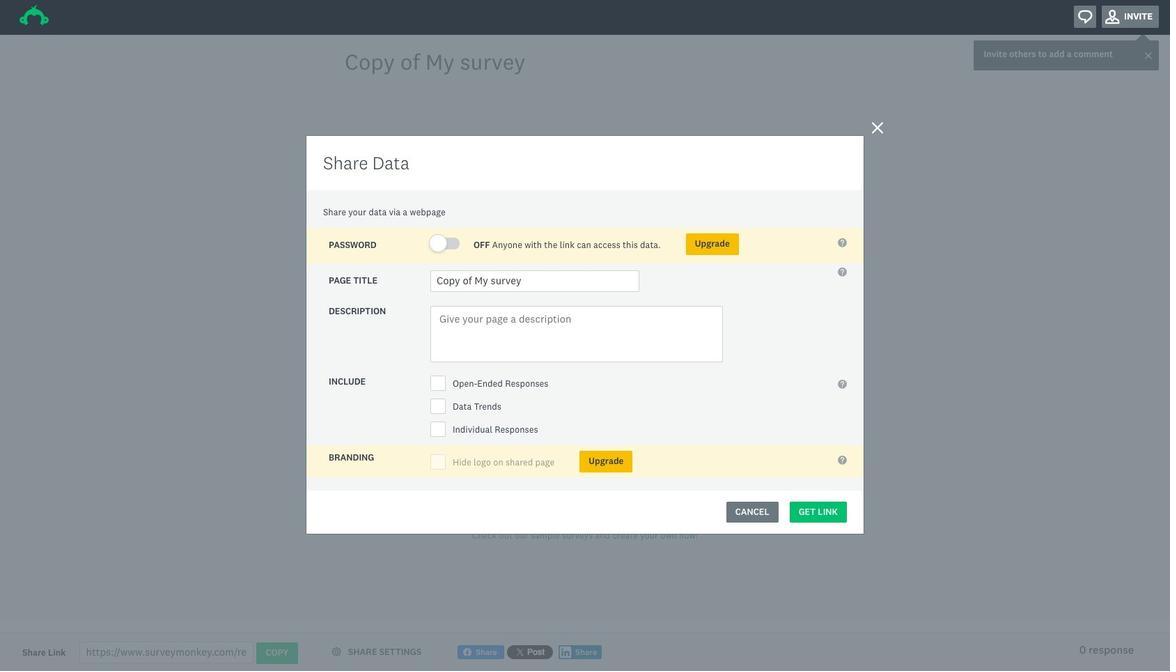 Task type: describe. For each thing, give the bounding box(es) containing it.
Enter a title text field
[[431, 270, 640, 292]]



Task type: locate. For each thing, give the bounding box(es) containing it.
Shared link... text field
[[80, 642, 254, 663]]

Give your page a description text field
[[431, 306, 723, 362]]



Task type: vqa. For each thing, say whether or not it's contained in the screenshot.
Momentive
no



